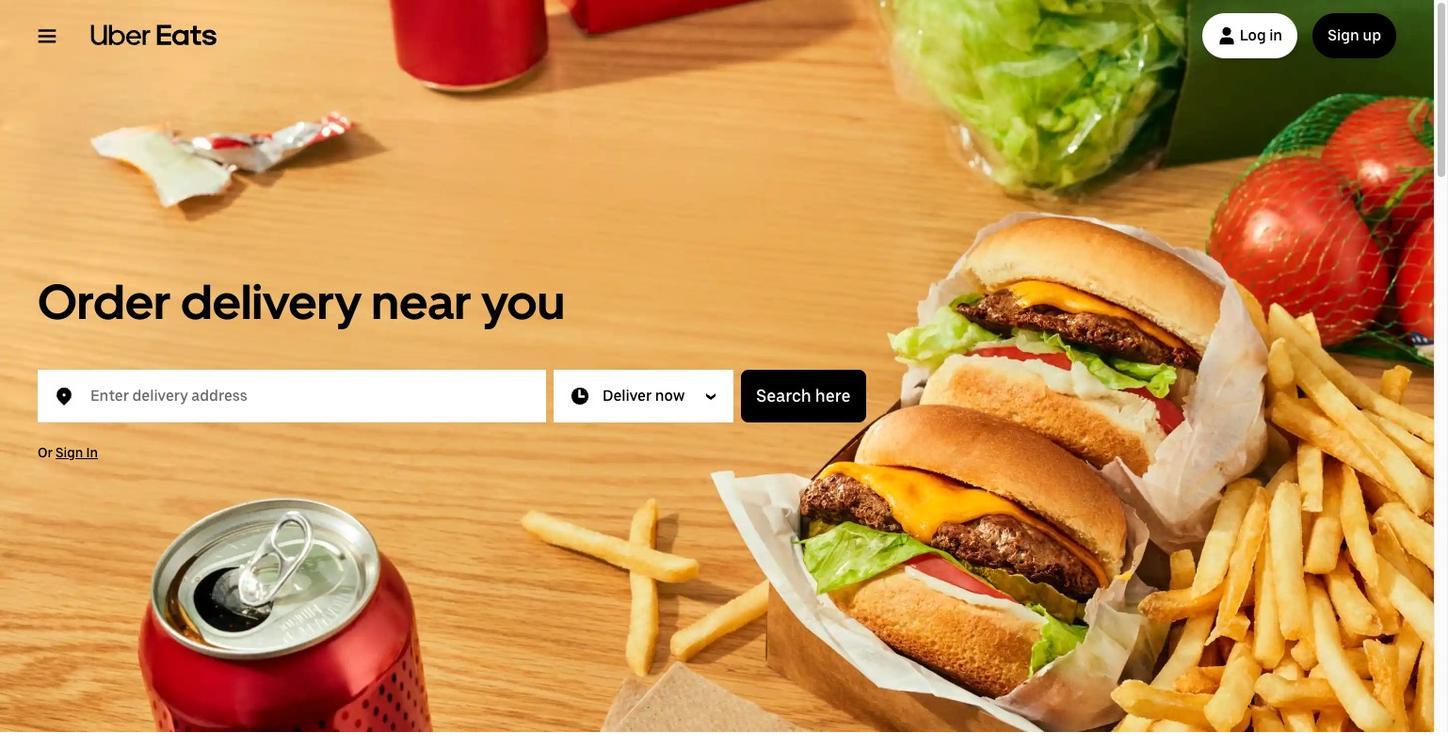 Task type: describe. For each thing, give the bounding box(es) containing it.
or
[[38, 445, 53, 461]]

Enter delivery address text field
[[90, 378, 524, 415]]

up
[[1363, 26, 1382, 44]]

delivery
[[181, 272, 362, 332]]

uber eats home image
[[90, 24, 217, 47]]

near
[[372, 272, 472, 332]]

or sign in
[[38, 445, 98, 461]]

in
[[86, 445, 98, 461]]

here
[[815, 386, 851, 406]]

deliver
[[603, 387, 652, 405]]

sign up link
[[1313, 13, 1397, 58]]

log in
[[1240, 26, 1283, 44]]

1 horizontal spatial sign
[[1328, 26, 1360, 44]]

deliver now button
[[554, 370, 734, 423]]

order delivery near you
[[38, 272, 565, 332]]

in
[[1270, 26, 1283, 44]]

search
[[757, 386, 812, 406]]

deliver now
[[603, 387, 685, 405]]



Task type: vqa. For each thing, say whether or not it's contained in the screenshot.
SIGN UP
yes



Task type: locate. For each thing, give the bounding box(es) containing it.
log
[[1240, 26, 1266, 44]]

sign up
[[1328, 26, 1382, 44]]

1 vertical spatial sign
[[56, 445, 83, 461]]

now
[[655, 387, 685, 405]]

order
[[38, 272, 171, 332]]

you
[[481, 272, 565, 332]]

sign
[[1328, 26, 1360, 44], [56, 445, 83, 461]]

search here button
[[741, 370, 866, 423]]

search here
[[757, 386, 851, 406]]

log in link
[[1202, 13, 1298, 58]]

sign left in on the bottom left
[[56, 445, 83, 461]]

when image
[[569, 385, 591, 408]]

0 horizontal spatial sign
[[56, 445, 83, 461]]

sign in link
[[56, 445, 98, 461]]

main navigation menu image
[[38, 26, 57, 45]]

sign left up at the right top
[[1328, 26, 1360, 44]]

0 vertical spatial sign
[[1328, 26, 1360, 44]]



